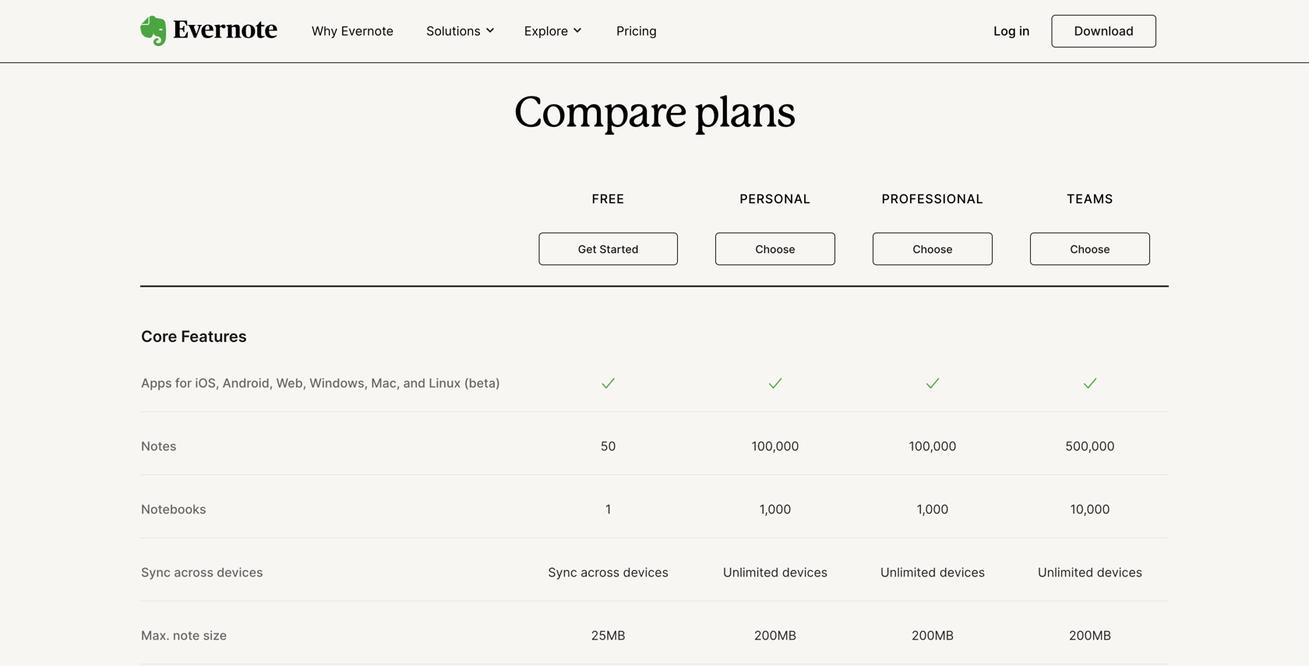Task type: describe. For each thing, give the bounding box(es) containing it.
personal
[[740, 191, 811, 206]]

ios,
[[195, 375, 219, 391]]

solutions
[[426, 23, 481, 38]]

1 1,000 from the left
[[760, 502, 791, 517]]

max.
[[141, 628, 170, 643]]

linux
[[429, 375, 461, 391]]

max. note size
[[141, 628, 227, 643]]

2 sync from the left
[[548, 565, 577, 580]]

and
[[403, 375, 426, 391]]

in
[[1019, 23, 1030, 39]]

25mb
[[591, 628, 626, 643]]

2 across from the left
[[581, 565, 620, 580]]

3 unlimited from the left
[[1038, 565, 1094, 580]]

3 unlimited devices from the left
[[1038, 565, 1143, 580]]

download link
[[1052, 15, 1157, 48]]

teams
[[1067, 191, 1114, 206]]

2 unlimited devices from the left
[[881, 565, 985, 580]]

free
[[592, 191, 625, 206]]

features
[[181, 327, 247, 346]]

notes
[[141, 439, 176, 454]]

pricing link
[[607, 17, 666, 46]]

choose for professional
[[913, 243, 953, 256]]

compare plans
[[514, 95, 795, 135]]

1
[[606, 502, 611, 517]]

50
[[601, 439, 616, 454]]

500,000
[[1066, 439, 1115, 454]]

1 sync from the left
[[141, 565, 171, 580]]

1 100,000 from the left
[[752, 439, 799, 454]]

3 devices from the left
[[782, 565, 828, 580]]

get started link
[[539, 233, 678, 266]]

web,
[[276, 375, 306, 391]]

download
[[1074, 23, 1134, 39]]

get
[[578, 243, 597, 256]]

choose link for personal
[[715, 233, 835, 266]]

2 1,000 from the left
[[917, 502, 949, 517]]

log in link
[[985, 17, 1039, 46]]

why evernote
[[312, 23, 394, 39]]

2 sync across devices from the left
[[548, 565, 669, 580]]

apps for ios, android, web, windows, mac, and linux (beta)
[[141, 375, 500, 391]]

2 200mb from the left
[[912, 628, 954, 643]]

compare
[[514, 95, 686, 135]]

1 200mb from the left
[[754, 628, 797, 643]]



Task type: vqa. For each thing, say whether or not it's contained in the screenshot.


Task type: locate. For each thing, give the bounding box(es) containing it.
5 devices from the left
[[1097, 565, 1143, 580]]

2 unlimited from the left
[[881, 565, 936, 580]]

1 sync across devices from the left
[[141, 565, 263, 580]]

notebooks
[[141, 502, 206, 517]]

1 horizontal spatial sync across devices
[[548, 565, 669, 580]]

100,000
[[752, 439, 799, 454], [909, 439, 957, 454]]

choose link down personal
[[715, 233, 835, 266]]

android,
[[223, 375, 273, 391]]

choose down teams
[[1070, 243, 1110, 256]]

choose for teams
[[1070, 243, 1110, 256]]

0 horizontal spatial sync across devices
[[141, 565, 263, 580]]

1 horizontal spatial choose
[[913, 243, 953, 256]]

200mb
[[754, 628, 797, 643], [912, 628, 954, 643], [1069, 628, 1112, 643]]

2 horizontal spatial choose link
[[1030, 233, 1150, 266]]

across up note at left
[[174, 565, 214, 580]]

0 horizontal spatial choose link
[[715, 233, 835, 266]]

2 horizontal spatial unlimited devices
[[1038, 565, 1143, 580]]

choose
[[755, 243, 795, 256], [913, 243, 953, 256], [1070, 243, 1110, 256]]

unlimited devices
[[723, 565, 828, 580], [881, 565, 985, 580], [1038, 565, 1143, 580]]

explore button
[[520, 22, 589, 40]]

plans
[[694, 95, 795, 135]]

sync across devices up the size at bottom
[[141, 565, 263, 580]]

choose down professional
[[913, 243, 953, 256]]

choose link for teams
[[1030, 233, 1150, 266]]

4 devices from the left
[[940, 565, 985, 580]]

apps
[[141, 375, 172, 391]]

1 horizontal spatial choose link
[[873, 233, 993, 266]]

evernote logo image
[[140, 16, 277, 47]]

devices
[[217, 565, 263, 580], [623, 565, 669, 580], [782, 565, 828, 580], [940, 565, 985, 580], [1097, 565, 1143, 580]]

0 horizontal spatial choose
[[755, 243, 795, 256]]

1,000
[[760, 502, 791, 517], [917, 502, 949, 517]]

1 choose from the left
[[755, 243, 795, 256]]

2 horizontal spatial 200mb
[[1069, 628, 1112, 643]]

0 horizontal spatial 1,000
[[760, 502, 791, 517]]

windows,
[[310, 375, 368, 391]]

professional
[[882, 191, 984, 206]]

sync across devices
[[141, 565, 263, 580], [548, 565, 669, 580]]

0 horizontal spatial sync
[[141, 565, 171, 580]]

1 horizontal spatial unlimited devices
[[881, 565, 985, 580]]

why evernote link
[[302, 17, 403, 46]]

choose link for professional
[[873, 233, 993, 266]]

across down the 1 in the bottom of the page
[[581, 565, 620, 580]]

sync across devices down the 1 in the bottom of the page
[[548, 565, 669, 580]]

0 horizontal spatial unlimited
[[723, 565, 779, 580]]

1 unlimited from the left
[[723, 565, 779, 580]]

1 choose link from the left
[[715, 233, 835, 266]]

across
[[174, 565, 214, 580], [581, 565, 620, 580]]

choose link down professional
[[873, 233, 993, 266]]

3 200mb from the left
[[1069, 628, 1112, 643]]

unlimited
[[723, 565, 779, 580], [881, 565, 936, 580], [1038, 565, 1094, 580]]

(beta)
[[464, 375, 500, 391]]

size
[[203, 628, 227, 643]]

log in
[[994, 23, 1030, 39]]

0 horizontal spatial 200mb
[[754, 628, 797, 643]]

1 horizontal spatial 1,000
[[917, 502, 949, 517]]

0 horizontal spatial unlimited devices
[[723, 565, 828, 580]]

explore
[[524, 23, 568, 38]]

choose for personal
[[755, 243, 795, 256]]

pricing
[[617, 23, 657, 39]]

10,000
[[1070, 502, 1110, 517]]

get started
[[578, 243, 639, 256]]

started
[[600, 243, 639, 256]]

choose down personal
[[755, 243, 795, 256]]

2 devices from the left
[[623, 565, 669, 580]]

sync
[[141, 565, 171, 580], [548, 565, 577, 580]]

1 horizontal spatial 200mb
[[912, 628, 954, 643]]

1 unlimited devices from the left
[[723, 565, 828, 580]]

for
[[175, 375, 192, 391]]

core features
[[141, 327, 247, 346]]

note
[[173, 628, 200, 643]]

2 horizontal spatial choose
[[1070, 243, 1110, 256]]

1 horizontal spatial across
[[581, 565, 620, 580]]

why
[[312, 23, 338, 39]]

log
[[994, 23, 1016, 39]]

2 choose from the left
[[913, 243, 953, 256]]

3 choose link from the left
[[1030, 233, 1150, 266]]

1 horizontal spatial unlimited
[[881, 565, 936, 580]]

evernote
[[341, 23, 394, 39]]

1 horizontal spatial sync
[[548, 565, 577, 580]]

solutions button
[[422, 22, 501, 40]]

core
[[141, 327, 177, 346]]

2 choose link from the left
[[873, 233, 993, 266]]

2 horizontal spatial unlimited
[[1038, 565, 1094, 580]]

3 choose from the left
[[1070, 243, 1110, 256]]

0 horizontal spatial 100,000
[[752, 439, 799, 454]]

1 horizontal spatial 100,000
[[909, 439, 957, 454]]

mac,
[[371, 375, 400, 391]]

choose link down teams
[[1030, 233, 1150, 266]]

choose link
[[715, 233, 835, 266], [873, 233, 993, 266], [1030, 233, 1150, 266]]

0 horizontal spatial across
[[174, 565, 214, 580]]

1 devices from the left
[[217, 565, 263, 580]]

1 across from the left
[[174, 565, 214, 580]]

2 100,000 from the left
[[909, 439, 957, 454]]



